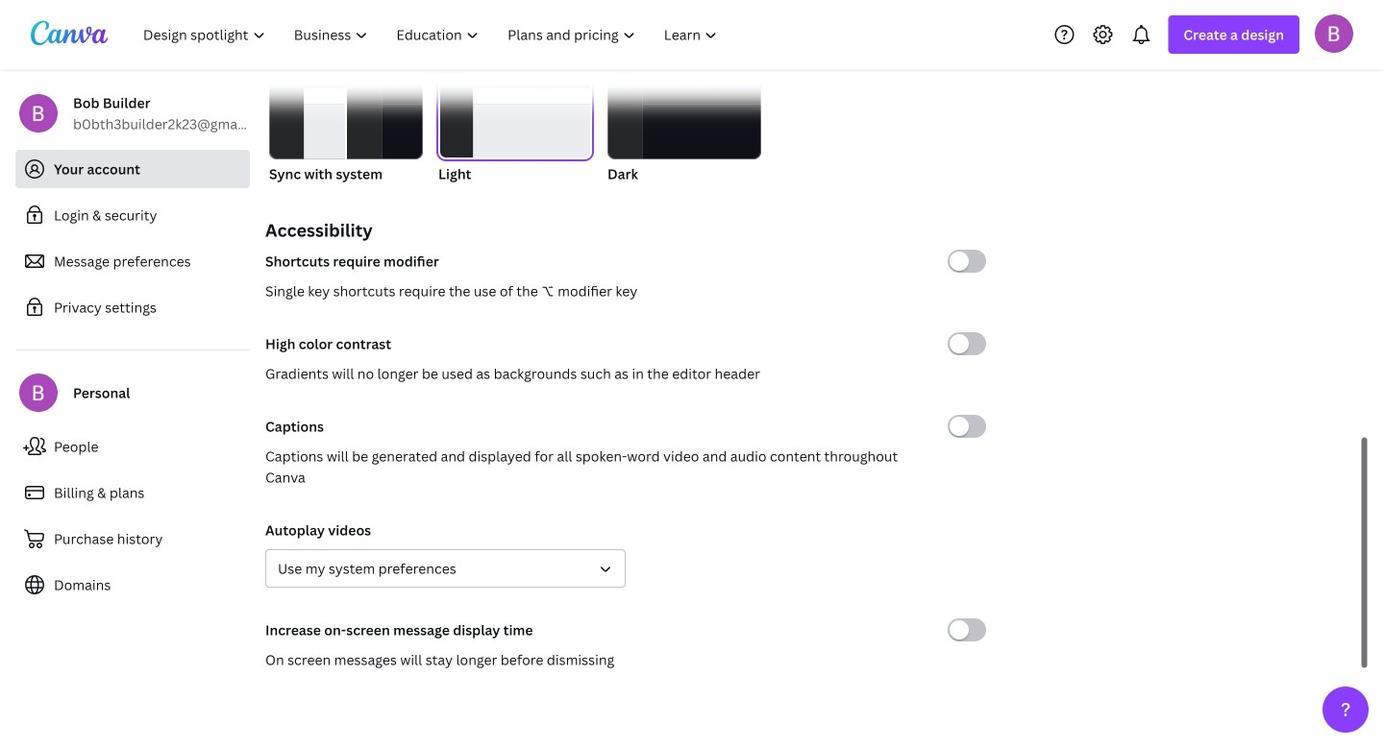 Task type: describe. For each thing, give the bounding box(es) containing it.
top level navigation element
[[131, 15, 734, 54]]



Task type: locate. For each thing, give the bounding box(es) containing it.
bob builder image
[[1315, 14, 1354, 53]]

None button
[[269, 73, 423, 185], [438, 73, 592, 185], [608, 73, 761, 185], [265, 550, 626, 588], [269, 73, 423, 185], [438, 73, 592, 185], [608, 73, 761, 185], [265, 550, 626, 588]]



Task type: vqa. For each thing, say whether or not it's contained in the screenshot.
"Bob Builder" Icon
yes



